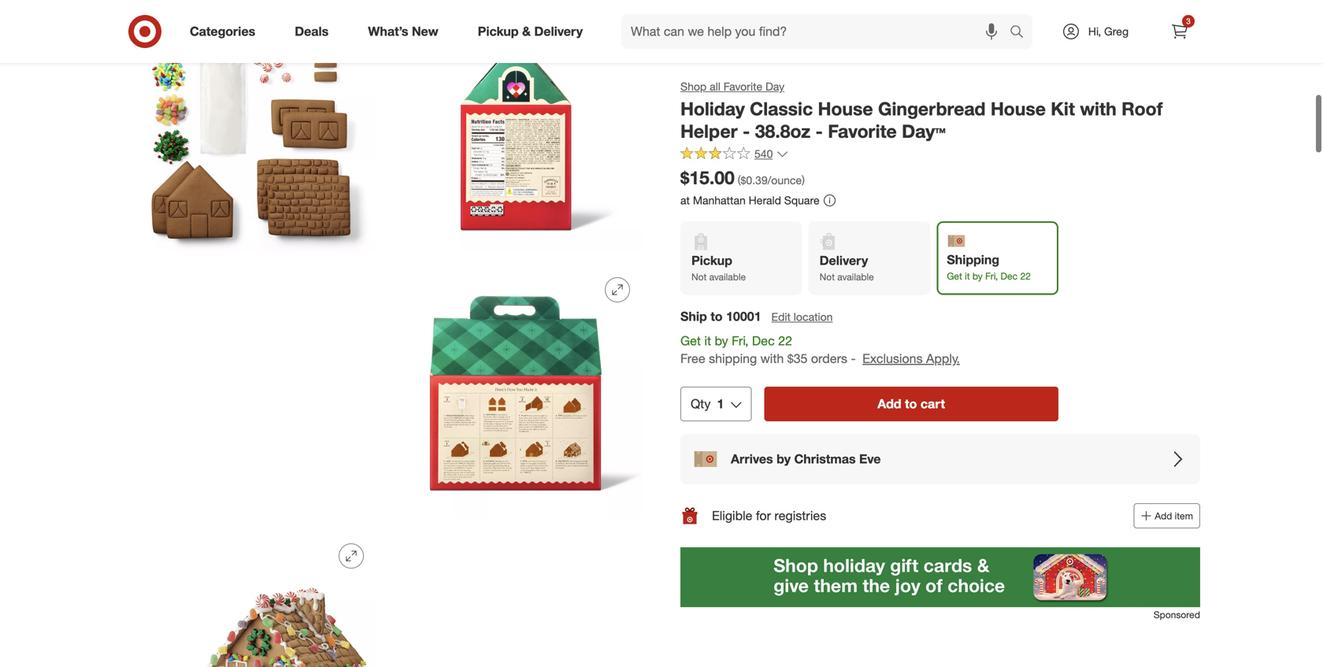Task type: vqa. For each thing, say whether or not it's contained in the screenshot.
WHOLE on the top of the page
no



Task type: describe. For each thing, give the bounding box(es) containing it.
what's
[[368, 24, 408, 39]]

location
[[794, 310, 833, 324]]

arrives by christmas eve link
[[680, 434, 1200, 484]]

categories link
[[176, 14, 275, 49]]

add item
[[1155, 510, 1193, 522]]

cart
[[921, 396, 945, 412]]

pickup for &
[[478, 24, 519, 39]]

10001
[[726, 309, 761, 324]]

sponsored
[[1154, 609, 1200, 621]]

add to cart
[[878, 396, 945, 412]]

at manhattan herald square
[[680, 193, 820, 207]]

holiday classic house gingerbread house kit with roof helper - 38.8oz - favorite day&#8482;, 4 of 13 image
[[389, 0, 643, 252]]

qty
[[691, 396, 711, 412]]

what's new link
[[355, 14, 458, 49]]

22 inside shipping get it by fri, dec 22
[[1020, 270, 1031, 282]]

ship to 10001
[[680, 309, 761, 324]]

540 link
[[680, 146, 789, 164]]

shop all favorite day holiday classic house gingerbread house kit with roof helper - 38.8oz - favorite day™
[[680, 80, 1163, 142]]

christmas
[[794, 451, 856, 467]]

categories
[[190, 24, 255, 39]]

1 vertical spatial favorite
[[828, 120, 897, 142]]

1
[[717, 396, 724, 412]]

add item button
[[1134, 503, 1200, 528]]

eligible
[[712, 508, 752, 523]]

shipping get it by fri, dec 22
[[947, 252, 1031, 282]]

not for pickup
[[691, 271, 707, 283]]

540
[[754, 147, 773, 161]]

shop
[[680, 80, 707, 93]]

apply.
[[926, 351, 960, 366]]

at
[[680, 193, 690, 207]]

38.8oz
[[755, 120, 811, 142]]

qty 1
[[691, 396, 724, 412]]

pickup & delivery
[[478, 24, 583, 39]]

with inside shop all favorite day holiday classic house gingerbread house kit with roof helper - 38.8oz - favorite day™
[[1080, 98, 1117, 120]]

eligible for registries
[[712, 508, 826, 523]]

&
[[522, 24, 531, 39]]

greg
[[1104, 24, 1129, 38]]

arrives by christmas eve
[[731, 451, 881, 467]]

2 house from the left
[[991, 98, 1046, 120]]

for
[[756, 508, 771, 523]]

by inside shipping get it by fri, dec 22
[[973, 270, 983, 282]]

roof
[[1122, 98, 1163, 120]]

new
[[412, 24, 438, 39]]

not for delivery
[[820, 271, 835, 283]]

to for ship
[[711, 309, 723, 324]]

ship
[[680, 309, 707, 324]]

holiday classic house gingerbread house kit with roof helper - 38.8oz - favorite day&#8482;, 5 of 13 image
[[389, 265, 643, 518]]

search button
[[1003, 14, 1040, 52]]

day
[[766, 80, 785, 93]]

helper
[[680, 120, 738, 142]]

search
[[1003, 25, 1040, 41]]

with inside get it by fri, dec 22 free shipping with $35 orders - exclusions apply.
[[761, 351, 784, 366]]

hi, greg
[[1088, 24, 1129, 38]]

by inside get it by fri, dec 22 free shipping with $35 orders - exclusions apply.
[[715, 333, 728, 348]]

3
[[1186, 16, 1191, 26]]

)
[[802, 173, 805, 187]]

0 horizontal spatial -
[[743, 120, 750, 142]]

fri, inside get it by fri, dec 22 free shipping with $35 orders - exclusions apply.
[[732, 333, 749, 348]]

3 link
[[1162, 14, 1197, 49]]

get inside get it by fri, dec 22 free shipping with $35 orders - exclusions apply.
[[680, 333, 701, 348]]

pickup not available
[[691, 253, 746, 283]]

fri, inside shipping get it by fri, dec 22
[[985, 270, 998, 282]]

deals
[[295, 24, 329, 39]]



Task type: locate. For each thing, give the bounding box(es) containing it.
1 vertical spatial to
[[905, 396, 917, 412]]

it down shipping
[[965, 270, 970, 282]]

$15.00 ( $0.39 /ounce )
[[680, 167, 805, 189]]

favorite right the all
[[724, 80, 762, 93]]

fri, down shipping
[[985, 270, 998, 282]]

pickup
[[478, 24, 519, 39], [691, 253, 732, 268]]

kit
[[1051, 98, 1075, 120]]

add
[[878, 396, 901, 412], [1155, 510, 1172, 522]]

0 horizontal spatial available
[[709, 271, 746, 283]]

available inside pickup not available
[[709, 271, 746, 283]]

orders
[[811, 351, 847, 366]]

available inside delivery not available
[[837, 271, 874, 283]]

0 vertical spatial fri,
[[985, 270, 998, 282]]

delivery inside delivery not available
[[820, 253, 868, 268]]

2 vertical spatial by
[[777, 451, 791, 467]]

$0.39
[[741, 173, 768, 187]]

exclusions
[[862, 351, 923, 366]]

dec inside get it by fri, dec 22 free shipping with $35 orders - exclusions apply.
[[752, 333, 775, 348]]

edit location button
[[771, 308, 834, 326]]

- right orders
[[851, 351, 856, 366]]

delivery not available
[[820, 253, 874, 283]]

not up location
[[820, 271, 835, 283]]

not inside pickup not available
[[691, 271, 707, 283]]

fri,
[[985, 270, 998, 282], [732, 333, 749, 348]]

delivery right &
[[534, 24, 583, 39]]

0 horizontal spatial pickup
[[478, 24, 519, 39]]

by down shipping
[[973, 270, 983, 282]]

it inside shipping get it by fri, dec 22
[[965, 270, 970, 282]]

1 vertical spatial delivery
[[820, 253, 868, 268]]

not up ship
[[691, 271, 707, 283]]

2 horizontal spatial -
[[851, 351, 856, 366]]

delivery inside pickup & delivery link
[[534, 24, 583, 39]]

house left kit
[[991, 98, 1046, 120]]

- up 540 link
[[743, 120, 750, 142]]

add for add to cart
[[878, 396, 901, 412]]

1 vertical spatial pickup
[[691, 253, 732, 268]]

to for add
[[905, 396, 917, 412]]

free
[[680, 351, 705, 366]]

shipping
[[709, 351, 757, 366]]

to
[[711, 309, 723, 324], [905, 396, 917, 412]]

1 horizontal spatial -
[[816, 120, 823, 142]]

0 vertical spatial 22
[[1020, 270, 1031, 282]]

house
[[818, 98, 873, 120], [991, 98, 1046, 120]]

1 horizontal spatial pickup
[[691, 253, 732, 268]]

pickup inside pickup not available
[[691, 253, 732, 268]]

1 horizontal spatial dec
[[1001, 270, 1018, 282]]

hi,
[[1088, 24, 1101, 38]]

manhattan
[[693, 193, 746, 207]]

available for delivery
[[837, 271, 874, 283]]

1 horizontal spatial add
[[1155, 510, 1172, 522]]

1 vertical spatial by
[[715, 333, 728, 348]]

0 horizontal spatial dec
[[752, 333, 775, 348]]

0 vertical spatial dec
[[1001, 270, 1018, 282]]

edit location
[[771, 310, 833, 324]]

add to cart button
[[764, 387, 1058, 421]]

registries
[[774, 508, 826, 523]]

0 vertical spatial delivery
[[534, 24, 583, 39]]

exclusions apply. button
[[862, 350, 960, 368]]

get
[[947, 270, 962, 282], [680, 333, 701, 348]]

0 vertical spatial pickup
[[478, 24, 519, 39]]

get it by fri, dec 22 free shipping with $35 orders - exclusions apply.
[[680, 333, 960, 366]]

1 vertical spatial 22
[[778, 333, 792, 348]]

1 horizontal spatial with
[[1080, 98, 1117, 120]]

favorite
[[724, 80, 762, 93], [828, 120, 897, 142]]

0 horizontal spatial get
[[680, 333, 701, 348]]

1 vertical spatial it
[[704, 333, 711, 348]]

advertisement region
[[680, 547, 1200, 607]]

get up free at the right bottom of page
[[680, 333, 701, 348]]

1 horizontal spatial 22
[[1020, 270, 1031, 282]]

What can we help you find? suggestions appear below search field
[[621, 14, 1014, 49]]

eve
[[859, 451, 881, 467]]

1 vertical spatial fri,
[[732, 333, 749, 348]]

favorite left day™
[[828, 120, 897, 142]]

add left item
[[1155, 510, 1172, 522]]

- right 38.8oz
[[816, 120, 823, 142]]

- inside get it by fri, dec 22 free shipping with $35 orders - exclusions apply.
[[851, 351, 856, 366]]

1 not from the left
[[691, 271, 707, 283]]

1 house from the left
[[818, 98, 873, 120]]

get inside shipping get it by fri, dec 22
[[947, 270, 962, 282]]

1 horizontal spatial not
[[820, 271, 835, 283]]

2 available from the left
[[837, 271, 874, 283]]

herald
[[749, 193, 781, 207]]

1 horizontal spatial get
[[947, 270, 962, 282]]

fri, up shipping
[[732, 333, 749, 348]]

item
[[1175, 510, 1193, 522]]

0 horizontal spatial by
[[715, 333, 728, 348]]

0 horizontal spatial 22
[[778, 333, 792, 348]]

1 horizontal spatial by
[[777, 451, 791, 467]]

1 horizontal spatial house
[[991, 98, 1046, 120]]

0 vertical spatial favorite
[[724, 80, 762, 93]]

(
[[738, 173, 741, 187]]

1 horizontal spatial fri,
[[985, 270, 998, 282]]

not inside delivery not available
[[820, 271, 835, 283]]

delivery up location
[[820, 253, 868, 268]]

pickup left &
[[478, 24, 519, 39]]

2 not from the left
[[820, 271, 835, 283]]

it
[[965, 270, 970, 282], [704, 333, 711, 348]]

dec inside shipping get it by fri, dec 22
[[1001, 270, 1018, 282]]

pickup up ship to 10001
[[691, 253, 732, 268]]

0 vertical spatial by
[[973, 270, 983, 282]]

$15.00
[[680, 167, 735, 189]]

1 horizontal spatial favorite
[[828, 120, 897, 142]]

dec
[[1001, 270, 1018, 282], [752, 333, 775, 348]]

available
[[709, 271, 746, 283], [837, 271, 874, 283]]

0 horizontal spatial not
[[691, 271, 707, 283]]

0 vertical spatial it
[[965, 270, 970, 282]]

by inside arrives by christmas eve link
[[777, 451, 791, 467]]

1 vertical spatial add
[[1155, 510, 1172, 522]]

available for pickup
[[709, 271, 746, 283]]

it inside get it by fri, dec 22 free shipping with $35 orders - exclusions apply.
[[704, 333, 711, 348]]

all
[[710, 80, 720, 93]]

0 horizontal spatial favorite
[[724, 80, 762, 93]]

to right ship
[[711, 309, 723, 324]]

holiday classic house gingerbread house kit with roof helper - 38.8oz - favorite day&#8482;, 6 of 13 image
[[123, 531, 376, 667]]

not
[[691, 271, 707, 283], [820, 271, 835, 283]]

0 vertical spatial add
[[878, 396, 901, 412]]

delivery
[[534, 24, 583, 39], [820, 253, 868, 268]]

shipping
[[947, 252, 999, 268]]

1 vertical spatial dec
[[752, 333, 775, 348]]

with left $35
[[761, 351, 784, 366]]

get down shipping
[[947, 270, 962, 282]]

by up shipping
[[715, 333, 728, 348]]

deals link
[[281, 14, 348, 49]]

classic
[[750, 98, 813, 120]]

pickup & delivery link
[[464, 14, 603, 49]]

/ounce
[[768, 173, 802, 187]]

1 horizontal spatial delivery
[[820, 253, 868, 268]]

square
[[784, 193, 820, 207]]

22
[[1020, 270, 1031, 282], [778, 333, 792, 348]]

1 vertical spatial get
[[680, 333, 701, 348]]

0 horizontal spatial it
[[704, 333, 711, 348]]

0 horizontal spatial house
[[818, 98, 873, 120]]

add for add item
[[1155, 510, 1172, 522]]

0 vertical spatial to
[[711, 309, 723, 324]]

1 available from the left
[[709, 271, 746, 283]]

with
[[1080, 98, 1117, 120], [761, 351, 784, 366]]

it up free at the right bottom of page
[[704, 333, 711, 348]]

holiday classic house gingerbread house kit with roof helper - 38.8oz - favorite day&#8482;, 3 of 13 image
[[123, 0, 376, 252]]

add left cart
[[878, 396, 901, 412]]

2 horizontal spatial by
[[973, 270, 983, 282]]

house right classic
[[818, 98, 873, 120]]

edit
[[771, 310, 791, 324]]

0 vertical spatial with
[[1080, 98, 1117, 120]]

1 horizontal spatial to
[[905, 396, 917, 412]]

holiday
[[680, 98, 745, 120]]

what's new
[[368, 24, 438, 39]]

0 vertical spatial get
[[947, 270, 962, 282]]

with right kit
[[1080, 98, 1117, 120]]

1 horizontal spatial available
[[837, 271, 874, 283]]

0 horizontal spatial add
[[878, 396, 901, 412]]

-
[[743, 120, 750, 142], [816, 120, 823, 142], [851, 351, 856, 366]]

0 horizontal spatial to
[[711, 309, 723, 324]]

0 horizontal spatial delivery
[[534, 24, 583, 39]]

1 vertical spatial with
[[761, 351, 784, 366]]

1 horizontal spatial it
[[965, 270, 970, 282]]

day™
[[902, 120, 946, 142]]

by right arrives
[[777, 451, 791, 467]]

by
[[973, 270, 983, 282], [715, 333, 728, 348], [777, 451, 791, 467]]

$35
[[787, 351, 808, 366]]

pickup for not
[[691, 253, 732, 268]]

0 horizontal spatial with
[[761, 351, 784, 366]]

gingerbread
[[878, 98, 986, 120]]

to inside button
[[905, 396, 917, 412]]

arrives
[[731, 451, 773, 467]]

22 inside get it by fri, dec 22 free shipping with $35 orders - exclusions apply.
[[778, 333, 792, 348]]

to left cart
[[905, 396, 917, 412]]

0 horizontal spatial fri,
[[732, 333, 749, 348]]



